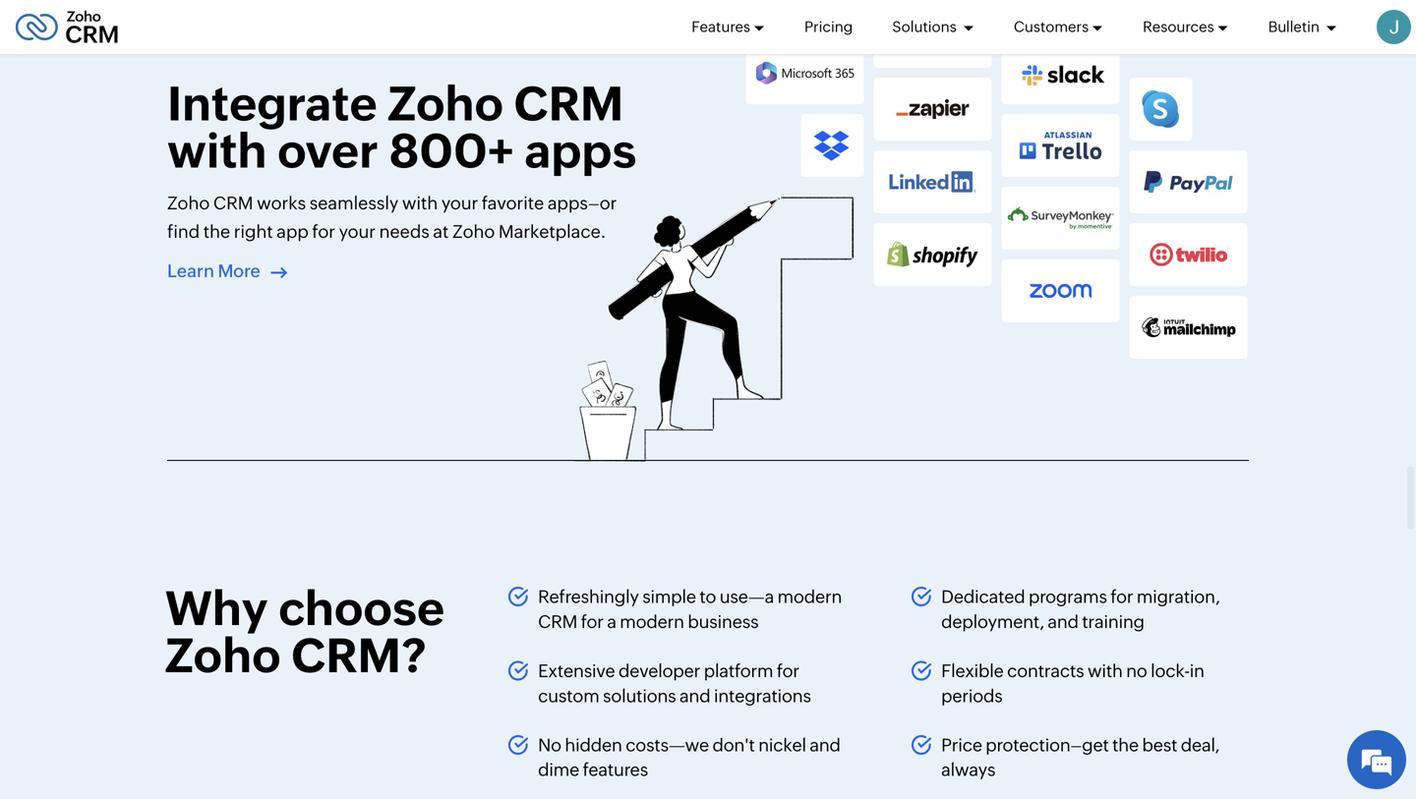Task type: vqa. For each thing, say whether or not it's contained in the screenshot.
(VAT,
no



Task type: describe. For each thing, give the bounding box(es) containing it.
crm software image
[[573, 197, 855, 462]]

price protection–get the best deal, always
[[942, 736, 1220, 781]]

choose
[[279, 582, 445, 636]]

crm inside the refreshingly simple to use—a modern crm for a modern business
[[538, 612, 578, 633]]

dime
[[538, 761, 580, 781]]

zoho crm works seamlessly with your favorite apps–or find the right app for your needs at zoho marketplace.
[[167, 193, 617, 242]]

platform
[[704, 662, 774, 682]]

with inside flexible contracts with no lock-in periods
[[1088, 662, 1123, 682]]

learn more link
[[167, 246, 286, 282]]

solutions link
[[893, 0, 975, 54]]

features
[[583, 761, 648, 781]]

simple
[[643, 588, 696, 608]]

the inside zoho crm works seamlessly with your favorite apps–or find the right app for your needs at zoho marketplace.
[[203, 222, 230, 242]]

the inside price protection–get the best deal, always
[[1113, 736, 1139, 756]]

1 horizontal spatial your
[[442, 193, 478, 214]]

custom
[[538, 687, 600, 707]]

crm?
[[291, 629, 426, 683]]

800
[[389, 124, 488, 178]]

nickel
[[759, 736, 807, 756]]

zoho inside why choose zoho crm?
[[165, 629, 281, 683]]

deal,
[[1181, 736, 1220, 756]]

flexible contracts with no lock-in periods
[[942, 662, 1205, 707]]

features link
[[692, 0, 765, 54]]

find
[[167, 222, 200, 242]]

at
[[433, 222, 449, 242]]

price
[[942, 736, 983, 756]]

refreshingly
[[538, 588, 639, 608]]

customers
[[1014, 18, 1089, 35]]

crm inside zoho crm works seamlessly with your favorite apps–or find the right app for your needs at zoho marketplace.
[[213, 193, 253, 214]]

john smith image
[[1377, 10, 1412, 44]]

needs
[[379, 222, 430, 242]]

1 horizontal spatial modern
[[778, 588, 842, 608]]

for inside dedicated programs for migration, deployment, and training
[[1111, 588, 1134, 608]]

learn
[[167, 261, 214, 282]]

lock-
[[1151, 662, 1190, 682]]

always
[[942, 761, 996, 781]]

+
[[488, 124, 514, 178]]

flexible
[[942, 662, 1004, 682]]

integrate
[[167, 77, 377, 131]]

learn more
[[167, 261, 264, 282]]

costs—we
[[626, 736, 709, 756]]

crm inside 'integrate zoho crm with over 800 + apps'
[[514, 77, 624, 131]]

extensive
[[538, 662, 615, 682]]

to
[[700, 588, 717, 608]]

deployment,
[[942, 612, 1045, 633]]



Task type: locate. For each thing, give the bounding box(es) containing it.
for inside the refreshingly simple to use—a modern crm for a modern business
[[581, 612, 604, 633]]

with inside 'integrate zoho crm with over 800 + apps'
[[167, 124, 267, 178]]

1 vertical spatial crm
[[213, 193, 253, 214]]

zoho crm logo image
[[15, 5, 119, 49]]

0 vertical spatial crm
[[514, 77, 624, 131]]

with
[[167, 124, 267, 178], [402, 193, 438, 214], [1088, 662, 1123, 682]]

migration,
[[1137, 588, 1221, 608]]

contracts
[[1008, 662, 1085, 682]]

1 horizontal spatial and
[[810, 736, 841, 756]]

for up integrations
[[777, 662, 800, 682]]

integrations
[[714, 687, 812, 707]]

the
[[203, 222, 230, 242], [1113, 736, 1139, 756]]

and down developer
[[680, 687, 711, 707]]

for
[[312, 222, 335, 242], [1111, 588, 1134, 608], [581, 612, 604, 633], [777, 662, 800, 682]]

over
[[278, 124, 379, 178]]

training
[[1083, 612, 1145, 633]]

0 vertical spatial modern
[[778, 588, 842, 608]]

programs
[[1029, 588, 1108, 608]]

features
[[692, 18, 751, 35]]

0 horizontal spatial and
[[680, 687, 711, 707]]

no
[[538, 736, 562, 756]]

your
[[442, 193, 478, 214], [339, 222, 376, 242]]

hidden
[[565, 736, 623, 756]]

0 vertical spatial with
[[167, 124, 267, 178]]

and for costs—we
[[810, 736, 841, 756]]

app
[[277, 222, 309, 242]]

1 vertical spatial the
[[1113, 736, 1139, 756]]

0 vertical spatial your
[[442, 193, 478, 214]]

1 vertical spatial and
[[680, 687, 711, 707]]

favorite
[[482, 193, 544, 214]]

apps–or
[[548, 193, 617, 214]]

1 vertical spatial with
[[402, 193, 438, 214]]

the right find
[[203, 222, 230, 242]]

and down programs
[[1048, 612, 1079, 633]]

developer
[[619, 662, 701, 682]]

bulletin
[[1269, 18, 1323, 35]]

resources
[[1143, 18, 1215, 35]]

business
[[688, 612, 759, 633]]

no
[[1127, 662, 1148, 682]]

with left no
[[1088, 662, 1123, 682]]

best
[[1143, 736, 1178, 756]]

solutions
[[893, 18, 960, 35]]

2 vertical spatial with
[[1088, 662, 1123, 682]]

periods
[[942, 687, 1003, 707]]

resources link
[[1143, 0, 1230, 54]]

1 horizontal spatial with
[[402, 193, 438, 214]]

the left best
[[1113, 736, 1139, 756]]

and inside dedicated programs for migration, deployment, and training
[[1048, 612, 1079, 633]]

and inside extensive developer platform for custom solutions and integrations
[[680, 687, 711, 707]]

seamlessly
[[310, 193, 399, 214]]

use—a
[[720, 588, 774, 608]]

modern
[[778, 588, 842, 608], [620, 612, 685, 633]]

for up training
[[1111, 588, 1134, 608]]

0 horizontal spatial your
[[339, 222, 376, 242]]

pricing link
[[805, 0, 853, 54]]

works
[[257, 193, 306, 214]]

don't
[[713, 736, 755, 756]]

no hidden costs—we don't nickel and dime features
[[538, 736, 841, 781]]

modern down simple
[[620, 612, 685, 633]]

for inside extensive developer platform for custom solutions and integrations
[[777, 662, 800, 682]]

a
[[607, 612, 617, 633]]

and for for
[[1048, 612, 1079, 633]]

0 horizontal spatial with
[[167, 124, 267, 178]]

1 vertical spatial modern
[[620, 612, 685, 633]]

why
[[165, 582, 268, 636]]

marketplace.
[[499, 222, 607, 242]]

modern right use—a
[[778, 588, 842, 608]]

for inside zoho crm works seamlessly with your favorite apps–or find the right app for your needs at zoho marketplace.
[[312, 222, 335, 242]]

protection–get
[[986, 736, 1109, 756]]

for left a
[[581, 612, 604, 633]]

and
[[1048, 612, 1079, 633], [680, 687, 711, 707], [810, 736, 841, 756]]

extensive developer platform for custom solutions and integrations
[[538, 662, 812, 707]]

for right app
[[312, 222, 335, 242]]

2 horizontal spatial with
[[1088, 662, 1123, 682]]

with inside zoho crm works seamlessly with your favorite apps–or find the right app for your needs at zoho marketplace.
[[402, 193, 438, 214]]

2 vertical spatial and
[[810, 736, 841, 756]]

with up "works"
[[167, 124, 267, 178]]

bulletin link
[[1269, 0, 1338, 54]]

why choose zoho crm?
[[165, 582, 445, 683]]

right
[[234, 222, 273, 242]]

0 horizontal spatial modern
[[620, 612, 685, 633]]

2 vertical spatial crm
[[538, 612, 578, 633]]

your up 'at'
[[442, 193, 478, 214]]

refreshingly simple to use—a modern crm for a modern business
[[538, 588, 842, 633]]

and inside no hidden costs—we don't nickel and dime features
[[810, 736, 841, 756]]

dedicated
[[942, 588, 1026, 608]]

your down seamlessly
[[339, 222, 376, 242]]

1 vertical spatial your
[[339, 222, 376, 242]]

pricing
[[805, 18, 853, 35]]

crm
[[514, 77, 624, 131], [213, 193, 253, 214], [538, 612, 578, 633]]

and right nickel
[[810, 736, 841, 756]]

0 vertical spatial and
[[1048, 612, 1079, 633]]

with up needs
[[402, 193, 438, 214]]

0 horizontal spatial the
[[203, 222, 230, 242]]

2 horizontal spatial and
[[1048, 612, 1079, 633]]

0 vertical spatial the
[[203, 222, 230, 242]]

solutions
[[603, 687, 676, 707]]

zoho inside 'integrate zoho crm with over 800 + apps'
[[388, 77, 504, 131]]

1 horizontal spatial the
[[1113, 736, 1139, 756]]

zoho
[[388, 77, 504, 131], [167, 193, 210, 214], [453, 222, 495, 242], [165, 629, 281, 683]]

in
[[1190, 662, 1205, 682]]

more
[[218, 261, 261, 282]]

crm integrations - crm marketplace image
[[746, 5, 1248, 359]]

dedicated programs for migration, deployment, and training
[[942, 588, 1221, 633]]

integrate zoho crm with over 800 + apps
[[167, 77, 637, 178]]

apps
[[525, 124, 637, 178]]



